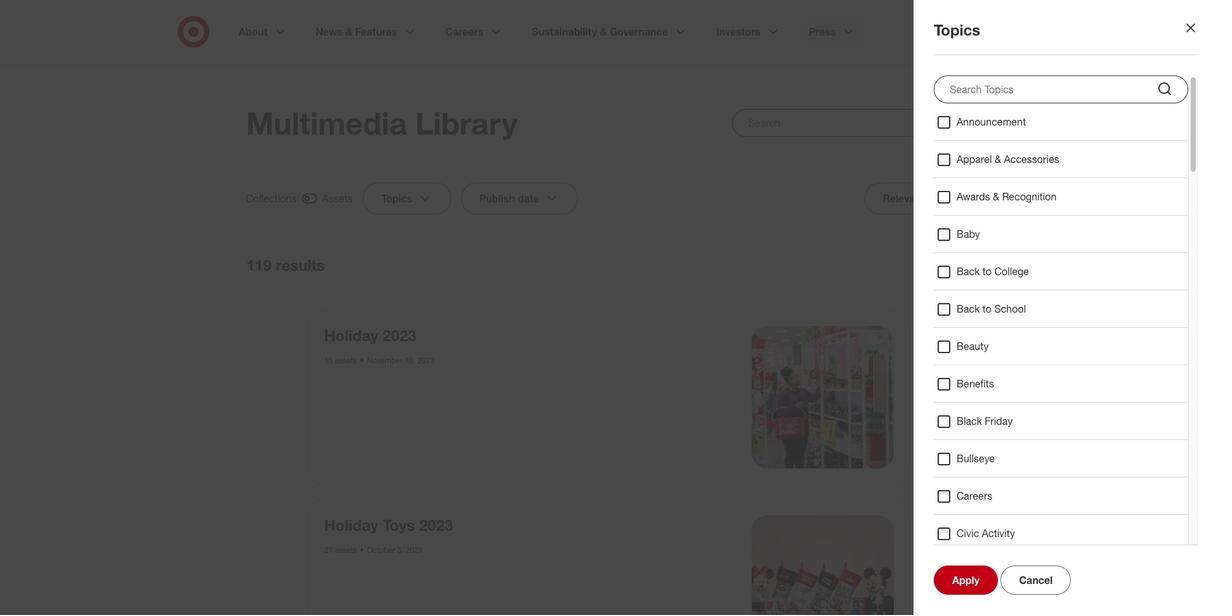 Task type: locate. For each thing, give the bounding box(es) containing it.
0 vertical spatial topics
[[934, 20, 980, 39]]

november 10, 2023
[[367, 356, 434, 365]]

holiday up 15 assets
[[324, 326, 378, 345]]

to for school
[[983, 303, 992, 315]]

1 vertical spatial holiday
[[324, 516, 378, 535]]

Back to College checkbox
[[936, 265, 952, 280]]

assets right 21
[[335, 545, 357, 555]]

toys
[[383, 516, 415, 535]]

topics
[[934, 20, 980, 39], [381, 192, 412, 205]]

holiday 2023 link
[[324, 326, 416, 345]]

october 3, 2023
[[367, 545, 423, 555]]

2023 for toys
[[419, 516, 453, 535]]

Bullseye checkbox
[[936, 452, 952, 467]]

Search search field
[[732, 109, 972, 137]]

2023 right the 3,
[[406, 545, 423, 555]]

back right the back to college option
[[957, 265, 980, 278]]

civic
[[957, 527, 979, 540]]

apply button
[[934, 566, 998, 595]]

1 assets from the top
[[335, 356, 357, 365]]

baby
[[957, 228, 980, 240]]

&
[[995, 153, 1001, 166], [993, 190, 999, 203]]

2 assets from the top
[[335, 545, 357, 555]]

Search Topics search field
[[934, 76, 1188, 103]]

2023
[[383, 326, 416, 345], [417, 356, 434, 365], [419, 516, 453, 535], [406, 545, 423, 555]]

1 vertical spatial assets
[[335, 545, 357, 555]]

& right apparel
[[995, 153, 1001, 166]]

activity
[[982, 527, 1015, 540]]

awards & recognition
[[957, 190, 1057, 203]]

2023 up november 10, 2023
[[383, 326, 416, 345]]

holiday for holiday 2023
[[324, 326, 378, 345]]

None checkbox
[[246, 190, 353, 207], [916, 256, 972, 275], [246, 190, 353, 207], [916, 256, 972, 275]]

Baby checkbox
[[936, 227, 952, 242]]

topics button
[[363, 183, 451, 214]]

holiday 2023
[[324, 326, 416, 345]]

Beauty checkbox
[[936, 339, 952, 355]]

2 back from the top
[[957, 303, 980, 315]]

Announcement checkbox
[[936, 115, 952, 130]]

to left college
[[983, 265, 992, 278]]

1 vertical spatial back
[[957, 303, 980, 315]]

21 assets
[[324, 545, 357, 555]]

2023 right toys on the left bottom of the page
[[419, 516, 453, 535]]

to left school
[[983, 303, 992, 315]]

1 vertical spatial &
[[993, 190, 999, 203]]

publish
[[480, 192, 515, 205]]

1 vertical spatial topics
[[381, 192, 412, 205]]

assets
[[322, 192, 353, 205]]

2023 right 10,
[[417, 356, 434, 365]]

awards
[[957, 190, 990, 203]]

a guest carrying a red target basket browses colorful holiday displays. image
[[752, 326, 894, 469]]

publish date button
[[461, 183, 578, 214]]

friday
[[985, 415, 1013, 428]]

checked image
[[302, 191, 317, 206]]

0 vertical spatial holiday
[[324, 326, 378, 345]]

1 back from the top
[[957, 265, 980, 278]]

Back to School checkbox
[[936, 302, 952, 317]]

2 to from the top
[[983, 303, 992, 315]]

0 vertical spatial &
[[995, 153, 1001, 166]]

holiday
[[324, 326, 378, 345], [324, 516, 378, 535]]

21
[[324, 545, 333, 555]]

assets
[[335, 356, 357, 365], [335, 545, 357, 555]]

back
[[957, 265, 980, 278], [957, 303, 980, 315]]

black friday
[[957, 415, 1013, 428]]

2023 for 3,
[[406, 545, 423, 555]]

15
[[324, 356, 333, 365]]

1 to from the top
[[983, 265, 992, 278]]

0 vertical spatial back
[[957, 265, 980, 278]]

civic activity
[[957, 527, 1015, 540]]

black
[[957, 415, 982, 428]]

back right back to school option
[[957, 303, 980, 315]]

1 horizontal spatial topics
[[934, 20, 980, 39]]

assets right 15
[[335, 356, 357, 365]]

0 horizontal spatial topics
[[381, 192, 412, 205]]

holiday up 21 assets
[[324, 516, 378, 535]]

multimedia library
[[246, 105, 518, 141]]

a group layout of disney-themed christmas gifts including stockings, pillows and more. image
[[752, 516, 894, 615]]

1 vertical spatial to
[[983, 303, 992, 315]]

2 holiday from the top
[[324, 516, 378, 535]]

to
[[983, 265, 992, 278], [983, 303, 992, 315]]

holiday toys 2023 link
[[324, 516, 453, 535]]

beauty
[[957, 340, 989, 353]]

0 vertical spatial assets
[[335, 356, 357, 365]]

& right awards
[[993, 190, 999, 203]]

assets for holiday toys 2023
[[335, 545, 357, 555]]

apparel
[[957, 153, 992, 166]]

0 vertical spatial to
[[983, 265, 992, 278]]

119
[[246, 256, 272, 275]]

1 holiday from the top
[[324, 326, 378, 345]]

back to college
[[957, 265, 1029, 278]]

Careers checkbox
[[936, 489, 952, 504]]

holiday toys 2023
[[324, 516, 453, 535]]

to for college
[[983, 265, 992, 278]]

college
[[994, 265, 1029, 278]]

recognition
[[1002, 190, 1057, 203]]

holiday for holiday toys 2023
[[324, 516, 378, 535]]

apply
[[952, 574, 980, 587]]



Task type: describe. For each thing, give the bounding box(es) containing it.
november
[[367, 356, 403, 365]]

Civic Activity checkbox
[[936, 527, 952, 542]]

bullseye
[[957, 452, 995, 465]]

Black Friday checkbox
[[936, 414, 952, 430]]

2023 for 10,
[[417, 356, 434, 365]]

back for back to college
[[957, 265, 980, 278]]

topics inside topics button
[[381, 192, 412, 205]]

10,
[[405, 356, 415, 365]]

Apparel & Accessories checkbox
[[936, 152, 952, 168]]

back for back to school
[[957, 303, 980, 315]]

results
[[276, 256, 325, 275]]

school
[[994, 303, 1026, 315]]

3,
[[397, 545, 404, 555]]

careers
[[957, 490, 993, 503]]

15 assets
[[324, 356, 357, 365]]

topics inside topics dialog
[[934, 20, 980, 39]]

multimedia
[[246, 105, 407, 141]]

accessories
[[1004, 153, 1059, 166]]

back to school
[[957, 303, 1026, 315]]

Awards & Recognition checkbox
[[936, 190, 952, 205]]

announcement
[[957, 115, 1026, 128]]

topics dialog
[[0, 0, 1218, 615]]

apparel & accessories
[[957, 153, 1059, 166]]

unchecked image
[[936, 258, 952, 273]]

119 results
[[246, 256, 325, 275]]

date
[[518, 192, 539, 205]]

benefits
[[957, 378, 994, 390]]

& for apparel
[[995, 153, 1001, 166]]

assets for holiday 2023
[[335, 356, 357, 365]]

library
[[415, 105, 518, 141]]

cancel
[[1019, 574, 1053, 587]]

october
[[367, 545, 395, 555]]

Benefits checkbox
[[936, 377, 952, 392]]

& for awards
[[993, 190, 999, 203]]

publish date
[[480, 192, 539, 205]]

collections
[[246, 192, 297, 205]]

cancel button
[[1001, 566, 1071, 595]]



Task type: vqa. For each thing, say whether or not it's contained in the screenshot.
2023 related to 3,
yes



